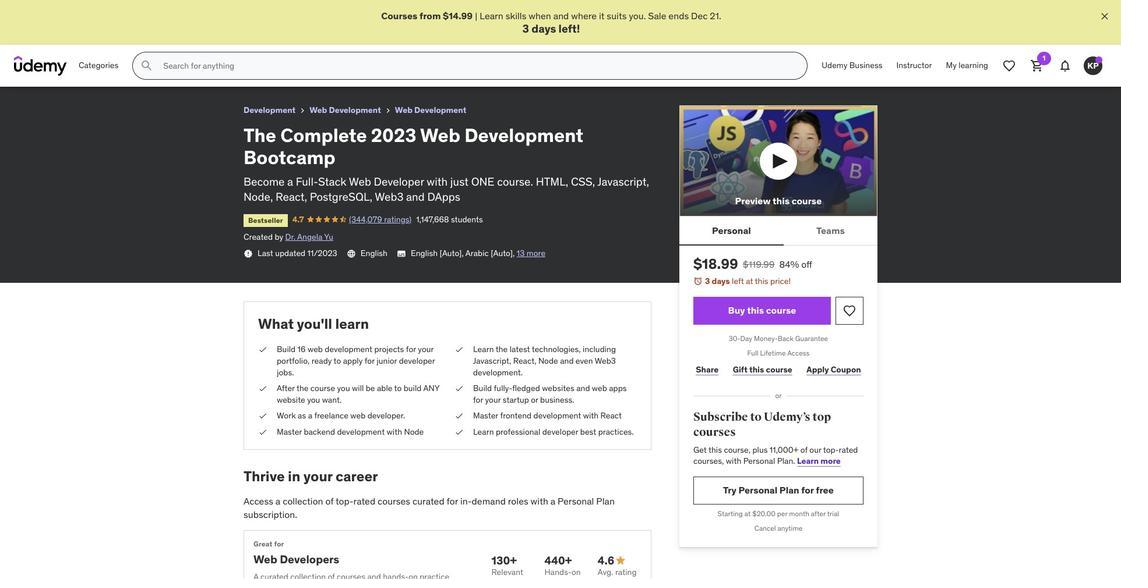 Task type: locate. For each thing, give the bounding box(es) containing it.
2 vertical spatial development
[[337, 427, 385, 438]]

and down 'developer'
[[406, 190, 425, 204]]

1 horizontal spatial build
[[473, 384, 492, 394]]

build left fully-
[[473, 384, 492, 394]]

kp link
[[1079, 52, 1107, 80]]

1 web development from the left
[[310, 105, 381, 115]]

0 vertical spatial access
[[787, 349, 810, 358]]

css,
[[571, 175, 595, 189]]

stack
[[318, 175, 347, 189]]

1 vertical spatial top-
[[336, 496, 353, 508]]

at right left
[[746, 276, 753, 287]]

off
[[801, 259, 812, 271]]

1
[[1043, 54, 1046, 62]]

shopping cart with 1 item image
[[1030, 59, 1044, 73]]

to right able
[[394, 384, 402, 394]]

top- inside access a collection of top-rated courses curated for in-demand roles with a personal plan subscription.
[[336, 496, 353, 508]]

courses down subscribe
[[694, 425, 736, 440]]

web development link
[[310, 103, 381, 118], [395, 103, 466, 118]]

xsmall image up thrive
[[258, 427, 267, 439]]

yu
[[324, 232, 333, 243]]

with inside get this course, plus 11,000+ of our top-rated courses, with personal plan.
[[726, 456, 741, 467]]

web left apps
[[592, 384, 607, 394]]

learn inside courses from $14.99 | learn skills when and where it suits you. sale ends dec 21. 3 days left!
[[480, 10, 503, 22]]

0 horizontal spatial web development
[[310, 105, 381, 115]]

wishlist image
[[1002, 59, 1016, 73], [843, 304, 857, 318]]

udemy
[[822, 60, 848, 71]]

30-
[[729, 335, 740, 343]]

learn for learn the latest technologies, including javascript, react, node and even web3 development.
[[473, 345, 494, 355]]

skills
[[506, 10, 527, 22]]

technologies,
[[532, 345, 581, 355]]

1 horizontal spatial the
[[496, 345, 508, 355]]

this right preview
[[773, 195, 790, 207]]

course up want. at the left bottom
[[311, 384, 335, 394]]

1 vertical spatial rated
[[353, 496, 375, 508]]

bestseller
[[248, 216, 283, 225]]

where
[[571, 10, 597, 22]]

want.
[[322, 395, 342, 405]]

1 horizontal spatial to
[[394, 384, 402, 394]]

for right apply
[[365, 356, 375, 367]]

0 vertical spatial developer
[[399, 356, 435, 367]]

1 vertical spatial build
[[473, 384, 492, 394]]

access
[[787, 349, 810, 358], [244, 496, 273, 508]]

130+ relevant courses
[[491, 554, 523, 580]]

developer down master frontend development with react
[[542, 427, 578, 438]]

a inside the complete 2023 web development bootcamp become a full-stack web developer with just one course. html, css, javascript, node, react, postgresql, web3 and dapps
[[287, 175, 293, 189]]

tab list containing personal
[[680, 217, 878, 246]]

postgresql,
[[310, 190, 372, 204]]

1 horizontal spatial master
[[473, 411, 498, 422]]

closed captions image
[[397, 249, 406, 259]]

or up udemy's
[[775, 391, 782, 400]]

xsmall image for last updated 11/2023
[[244, 249, 253, 259]]

xsmall image for learn professional developer best practices.
[[455, 427, 464, 439]]

3 right alarm icon
[[705, 276, 710, 287]]

top
[[813, 411, 831, 425]]

personal right roles
[[558, 496, 594, 508]]

and inside the complete 2023 web development bootcamp become a full-stack web developer with just one course. html, css, javascript, node, react, postgresql, web3 and dapps
[[406, 190, 425, 204]]

$20.00
[[752, 510, 776, 519]]

xsmall image for learn the latest technologies, including javascript, react, node and even web3 development.
[[455, 345, 464, 356]]

learn right | at the left of page
[[480, 10, 503, 22]]

and down 'technologies,'
[[560, 356, 574, 367]]

and up the left!
[[553, 10, 569, 22]]

0 horizontal spatial node
[[404, 427, 424, 438]]

english right closed captions image on the left top
[[411, 248, 438, 259]]

2 vertical spatial to
[[750, 411, 762, 425]]

xsmall image for master frontend development with react
[[455, 411, 464, 422]]

roles
[[508, 496, 528, 508]]

a right as
[[308, 411, 312, 422]]

of inside avg. rating of courses
[[598, 579, 605, 580]]

0 horizontal spatial build
[[277, 345, 296, 355]]

full-
[[296, 175, 318, 189]]

development down "work as a freelance web developer."
[[337, 427, 385, 438]]

development down business.
[[534, 411, 581, 422]]

learn down our
[[797, 456, 819, 467]]

with up best
[[583, 411, 599, 422]]

1 vertical spatial 3
[[705, 276, 710, 287]]

work
[[277, 411, 296, 422]]

0 vertical spatial rated
[[839, 445, 858, 456]]

a right roles
[[551, 496, 555, 508]]

xsmall image
[[298, 106, 307, 115], [258, 345, 267, 356], [455, 345, 464, 356], [455, 411, 464, 422], [455, 427, 464, 439]]

0 horizontal spatial 3
[[522, 22, 529, 36]]

students
[[451, 214, 483, 225]]

top- right our
[[823, 445, 839, 456]]

0 horizontal spatial master
[[277, 427, 302, 438]]

xsmall image for work as a freelance web developer.
[[258, 411, 267, 422]]

personal down preview
[[712, 225, 751, 237]]

0 horizontal spatial the
[[297, 384, 309, 394]]

rating
[[615, 568, 637, 578]]

with inside the complete 2023 web development bootcamp become a full-stack web developer with just one course. html, css, javascript, node, react, postgresql, web3 and dapps
[[427, 175, 448, 189]]

1 horizontal spatial rated
[[839, 445, 858, 456]]

developer inside 'build 16 web development projects for your portfolio, ready to apply for junior developer jobs.'
[[399, 356, 435, 367]]

0 horizontal spatial your
[[303, 468, 333, 486]]

1 vertical spatial node
[[404, 427, 424, 438]]

suits
[[607, 10, 627, 22]]

development up course.
[[465, 124, 583, 147]]

with down course, at right
[[726, 456, 741, 467]]

0 horizontal spatial more
[[527, 248, 546, 259]]

courses inside avg. rating of courses
[[607, 579, 635, 580]]

0 horizontal spatial top-
[[336, 496, 353, 508]]

1 vertical spatial development
[[534, 411, 581, 422]]

0 horizontal spatial developer
[[399, 356, 435, 367]]

$14.99
[[443, 10, 473, 22]]

developer
[[399, 356, 435, 367], [542, 427, 578, 438]]

1 horizontal spatial web
[[350, 411, 366, 422]]

ends
[[669, 10, 689, 22]]

teams
[[816, 225, 845, 237]]

for left free
[[801, 485, 814, 497]]

personal down the plus on the bottom right of the page
[[743, 456, 775, 467]]

english for english [auto], arabic [auto] , 13 more
[[411, 248, 438, 259]]

courses down 'rating'
[[607, 579, 635, 580]]

your right projects
[[418, 345, 434, 355]]

0 vertical spatial days
[[532, 22, 556, 36]]

learn the latest technologies, including javascript, react, node and even web3 development.
[[473, 345, 616, 378]]

you left will
[[337, 384, 350, 394]]

after
[[811, 510, 826, 519]]

days left left
[[712, 276, 730, 287]]

1 horizontal spatial top-
[[823, 445, 839, 456]]

0 vertical spatial development
[[325, 345, 372, 355]]

learn up development.
[[473, 345, 494, 355]]

left
[[732, 276, 744, 287]]

and inside the build fully-fledged websites and web apps for your startup or business.
[[576, 384, 590, 394]]

created by dr. angela yu
[[244, 232, 333, 243]]

course down lifetime
[[766, 365, 792, 375]]

thrive in your career element
[[244, 468, 652, 580]]

0 horizontal spatial english
[[361, 248, 388, 259]]

learn
[[335, 315, 369, 333]]

11,000+
[[770, 445, 799, 456]]

at
[[746, 276, 753, 287], [745, 510, 751, 519]]

2 horizontal spatial of
[[801, 445, 808, 456]]

2 vertical spatial web
[[350, 411, 366, 422]]

rated up learn more link
[[839, 445, 858, 456]]

learn for learn professional developer best practices.
[[473, 427, 494, 438]]

0 vertical spatial web
[[308, 345, 323, 355]]

0 horizontal spatial days
[[532, 22, 556, 36]]

access down "back"
[[787, 349, 810, 358]]

1 link
[[1023, 52, 1051, 80]]

1 horizontal spatial web3
[[595, 356, 616, 367]]

javascript, inside the complete 2023 web development bootcamp become a full-stack web developer with just one course. html, css, javascript, node, react, postgresql, web3 and dapps
[[598, 175, 649, 189]]

1 vertical spatial javascript,
[[473, 356, 511, 367]]

for inside access a collection of top-rated courses curated for in-demand roles with a personal plan subscription.
[[447, 496, 458, 508]]

personal inside get this course, plus 11,000+ of our top-rated courses, with personal plan.
[[743, 456, 775, 467]]

0 horizontal spatial to
[[334, 356, 341, 367]]

web
[[308, 345, 323, 355], [592, 384, 607, 394], [350, 411, 366, 422]]

0 vertical spatial 3
[[522, 22, 529, 36]]

get
[[694, 445, 707, 456]]

courses
[[694, 425, 736, 440], [378, 496, 410, 508], [491, 579, 520, 580], [607, 579, 635, 580]]

0 horizontal spatial access
[[244, 496, 273, 508]]

course up the teams
[[792, 195, 822, 207]]

tab list
[[680, 217, 878, 246]]

1 horizontal spatial of
[[598, 579, 605, 580]]

1 vertical spatial developer
[[542, 427, 578, 438]]

web development link up 2023
[[395, 103, 466, 118]]

web development up 2023
[[395, 105, 466, 115]]

web up "ready"
[[308, 345, 323, 355]]

2 vertical spatial your
[[303, 468, 333, 486]]

this up the courses,
[[709, 445, 722, 456]]

course
[[792, 195, 822, 207], [766, 305, 796, 317], [766, 365, 792, 375], [311, 384, 335, 394]]

web3 down 'developer'
[[375, 190, 404, 204]]

developer up build
[[399, 356, 435, 367]]

node down developer. at the bottom of the page
[[404, 427, 424, 438]]

collection
[[283, 496, 323, 508]]

web up master backend development with node
[[350, 411, 366, 422]]

1 horizontal spatial more
[[821, 456, 841, 467]]

curated
[[413, 496, 444, 508]]

1 horizontal spatial javascript,
[[598, 175, 649, 189]]

1 horizontal spatial react,
[[513, 356, 536, 367]]

javascript, right css,
[[598, 175, 649, 189]]

when
[[529, 10, 551, 22]]

0 horizontal spatial rated
[[353, 496, 375, 508]]

javascript, up development.
[[473, 356, 511, 367]]

1 english from the left
[[361, 248, 388, 259]]

3 down skills
[[522, 22, 529, 36]]

1 vertical spatial the
[[297, 384, 309, 394]]

including
[[583, 345, 616, 355]]

3 inside courses from $14.99 | learn skills when and where it suits you. sale ends dec 21. 3 days left!
[[522, 22, 529, 36]]

0 horizontal spatial web
[[308, 345, 323, 355]]

1 vertical spatial at
[[745, 510, 751, 519]]

fully-
[[494, 384, 512, 394]]

web
[[310, 105, 327, 115], [395, 105, 413, 115], [420, 124, 460, 147], [349, 175, 371, 189], [254, 553, 277, 567]]

1 horizontal spatial node
[[538, 356, 558, 367]]

xsmall image left after
[[258, 384, 267, 395]]

0 vertical spatial master
[[473, 411, 498, 422]]

web down great
[[254, 553, 277, 567]]

2 horizontal spatial web
[[592, 384, 607, 394]]

course,
[[724, 445, 751, 456]]

instructor link
[[890, 52, 939, 80]]

course inside after the course you will be able to build any website you want.
[[311, 384, 335, 394]]

xsmall image
[[383, 106, 393, 115], [244, 249, 253, 259], [258, 384, 267, 395], [455, 384, 464, 395], [258, 411, 267, 422], [258, 427, 267, 439]]

course for after the course you will be able to build any website you want.
[[311, 384, 335, 394]]

0 vertical spatial of
[[801, 445, 808, 456]]

0 vertical spatial node
[[538, 356, 558, 367]]

learn left professional
[[473, 427, 494, 438]]

for down development.
[[473, 395, 483, 405]]

1 horizontal spatial web development
[[395, 105, 466, 115]]

more down our
[[821, 456, 841, 467]]

1 vertical spatial master
[[277, 427, 302, 438]]

development up apply
[[325, 345, 372, 355]]

0 horizontal spatial or
[[531, 395, 538, 405]]

backend
[[304, 427, 335, 438]]

1 horizontal spatial or
[[775, 391, 782, 400]]

master left frontend
[[473, 411, 498, 422]]

1 horizontal spatial plan
[[780, 485, 799, 497]]

last
[[258, 248, 273, 259]]

0 vertical spatial top-
[[823, 445, 839, 456]]

build for for
[[473, 384, 492, 394]]

node down 'technologies,'
[[538, 356, 558, 367]]

personal inside access a collection of top-rated courses curated for in-demand roles with a personal plan subscription.
[[558, 496, 594, 508]]

with right roles
[[531, 496, 548, 508]]

for right projects
[[406, 345, 416, 355]]

at left $20.00
[[745, 510, 751, 519]]

0 horizontal spatial web development link
[[310, 103, 381, 118]]

full
[[747, 349, 759, 358]]

with inside access a collection of top-rated courses curated for in-demand roles with a personal plan subscription.
[[531, 496, 548, 508]]

web development up complete
[[310, 105, 381, 115]]

learn more
[[797, 456, 841, 467]]

web3 inside learn the latest technologies, including javascript, react, node and even web3 development.
[[595, 356, 616, 367]]

0 vertical spatial at
[[746, 276, 753, 287]]

0 vertical spatial javascript,
[[598, 175, 649, 189]]

master down work
[[277, 427, 302, 438]]

you left want. at the left bottom
[[307, 395, 320, 405]]

you.
[[629, 10, 646, 22]]

0 vertical spatial react,
[[276, 190, 307, 204]]

any
[[423, 384, 440, 394]]

1 vertical spatial of
[[325, 496, 334, 508]]

top- inside get this course, plus 11,000+ of our top-rated courses, with personal plan.
[[823, 445, 839, 456]]

get this course, plus 11,000+ of our top-rated courses, with personal plan.
[[694, 445, 858, 467]]

your right in
[[303, 468, 333, 486]]

0 vertical spatial build
[[277, 345, 296, 355]]

of left our
[[801, 445, 808, 456]]

0 vertical spatial the
[[496, 345, 508, 355]]

1 horizontal spatial access
[[787, 349, 810, 358]]

and inside courses from $14.99 | learn skills when and where it suits you. sale ends dec 21. 3 days left!
[[553, 10, 569, 22]]

web right 2023
[[420, 124, 460, 147]]

2 vertical spatial of
[[598, 579, 605, 580]]

build inside the build fully-fledged websites and web apps for your startup or business.
[[473, 384, 492, 394]]

course for buy this course
[[766, 305, 796, 317]]

0 vertical spatial your
[[418, 345, 434, 355]]

ratings)
[[384, 214, 412, 225]]

1 horizontal spatial web development link
[[395, 103, 466, 118]]

top- down career
[[336, 496, 353, 508]]

master for master frontend development with react
[[473, 411, 498, 422]]

web development link up complete
[[310, 103, 381, 118]]

1 horizontal spatial your
[[418, 345, 434, 355]]

development up 2023
[[414, 105, 466, 115]]

1 horizontal spatial days
[[712, 276, 730, 287]]

0 horizontal spatial of
[[325, 496, 334, 508]]

2 horizontal spatial your
[[485, 395, 501, 405]]

access inside 30-day money-back guarantee full lifetime access
[[787, 349, 810, 358]]

1 horizontal spatial wishlist image
[[1002, 59, 1016, 73]]

submit search image
[[140, 59, 154, 73]]

of inside get this course, plus 11,000+ of our top-rated courses, with personal plan.
[[801, 445, 808, 456]]

1 vertical spatial web3
[[595, 356, 616, 367]]

javascript,
[[598, 175, 649, 189], [473, 356, 511, 367]]

will
[[352, 384, 364, 394]]

web development for second the web development link from left
[[395, 105, 466, 115]]

development for master backend development with node
[[337, 427, 385, 438]]

master for master backend development with node
[[277, 427, 302, 438]]

1 vertical spatial you
[[307, 395, 320, 405]]

0 vertical spatial web3
[[375, 190, 404, 204]]

what you'll learn
[[258, 315, 369, 333]]

3 days left at this price!
[[705, 276, 791, 287]]

0 horizontal spatial react,
[[276, 190, 307, 204]]

courses down relevant
[[491, 579, 520, 580]]

learn inside learn the latest technologies, including javascript, react, node and even web3 development.
[[473, 345, 494, 355]]

1 vertical spatial wishlist image
[[843, 304, 857, 318]]

1 vertical spatial days
[[712, 276, 730, 287]]

1 vertical spatial more
[[821, 456, 841, 467]]

development for master frontend development with react
[[534, 411, 581, 422]]

xsmall image left last
[[244, 249, 253, 259]]

ready
[[312, 356, 332, 367]]

hands-
[[545, 568, 572, 578]]

freelance
[[314, 411, 348, 422]]

of
[[801, 445, 808, 456], [325, 496, 334, 508], [598, 579, 605, 580]]

react, down full-
[[276, 190, 307, 204]]

be
[[366, 384, 375, 394]]

1 horizontal spatial developer
[[542, 427, 578, 438]]

this inside get this course, plus 11,000+ of our top-rated courses, with personal plan.
[[709, 445, 722, 456]]

this right gift
[[749, 365, 764, 375]]

1 vertical spatial access
[[244, 496, 273, 508]]

courses inside 130+ relevant courses
[[491, 579, 520, 580]]

apply
[[343, 356, 363, 367]]

days down when
[[532, 22, 556, 36]]

2 web development link from the left
[[395, 103, 466, 118]]

1 horizontal spatial english
[[411, 248, 438, 259]]

xsmall image left work
[[258, 411, 267, 422]]

the inside after the course you will be able to build any website you want.
[[297, 384, 309, 394]]

for inside great for web developers
[[274, 540, 284, 549]]

business
[[850, 60, 883, 71]]

build up portfolio,
[[277, 345, 296, 355]]

web3 inside the complete 2023 web development bootcamp become a full-stack web developer with just one course. html, css, javascript, node, react, postgresql, web3 and dapps
[[375, 190, 404, 204]]

web3 down the including
[[595, 356, 616, 367]]

a
[[287, 175, 293, 189], [308, 411, 312, 422], [276, 496, 280, 508], [551, 496, 555, 508]]

and inside learn the latest technologies, including javascript, react, node and even web3 development.
[[560, 356, 574, 367]]

learn
[[480, 10, 503, 22], [473, 345, 494, 355], [473, 427, 494, 438], [797, 456, 819, 467]]

courses left "curated" at the bottom of page
[[378, 496, 410, 508]]

rated down career
[[353, 496, 375, 508]]

for left in-
[[447, 496, 458, 508]]

angela
[[297, 232, 323, 243]]

starting
[[718, 510, 743, 519]]

to left apply
[[334, 356, 341, 367]]

of right "collection"
[[325, 496, 334, 508]]

1 vertical spatial to
[[394, 384, 402, 394]]

2 horizontal spatial to
[[750, 411, 762, 425]]

or down fledged
[[531, 395, 538, 405]]

the inside learn the latest technologies, including javascript, react, node and even web3 development.
[[496, 345, 508, 355]]

preview this course
[[735, 195, 822, 207]]

this for get
[[709, 445, 722, 456]]

course up "back"
[[766, 305, 796, 317]]

2 web development from the left
[[395, 105, 466, 115]]

categories
[[79, 60, 119, 71]]

your inside 'build 16 web development projects for your portfolio, ready to apply for junior developer jobs.'
[[418, 345, 434, 355]]

0 vertical spatial more
[[527, 248, 546, 259]]

of inside access a collection of top-rated courses curated for in-demand roles with a personal plan subscription.
[[325, 496, 334, 508]]

this right buy
[[747, 305, 764, 317]]

1 vertical spatial your
[[485, 395, 501, 405]]

more right 13
[[527, 248, 546, 259]]

one
[[471, 175, 495, 189]]

web inside great for web developers
[[254, 553, 277, 567]]

the up website
[[297, 384, 309, 394]]

1 vertical spatial react,
[[513, 356, 536, 367]]

web3
[[375, 190, 404, 204], [595, 356, 616, 367]]

buy this course button
[[694, 297, 831, 325]]

1 vertical spatial web
[[592, 384, 607, 394]]

build inside 'build 16 web development projects for your portfolio, ready to apply for junior developer jobs.'
[[277, 345, 296, 355]]

0 vertical spatial to
[[334, 356, 341, 367]]

and right websites
[[576, 384, 590, 394]]

2 english from the left
[[411, 248, 438, 259]]

to left udemy's
[[750, 411, 762, 425]]

your down fully-
[[485, 395, 501, 405]]

work as a freelance web developer.
[[277, 411, 405, 422]]

our
[[810, 445, 822, 456]]

3
[[522, 22, 529, 36], [705, 276, 710, 287]]

0 horizontal spatial you
[[307, 395, 320, 405]]

1 horizontal spatial you
[[337, 384, 350, 394]]

my
[[946, 60, 957, 71]]

learn professional developer best practices.
[[473, 427, 634, 438]]

react, down latest
[[513, 356, 536, 367]]

teams button
[[784, 217, 878, 245]]

alarm image
[[694, 277, 703, 286]]



Task type: vqa. For each thing, say whether or not it's contained in the screenshot.
the bottommost Node
yes



Task type: describe. For each thing, give the bounding box(es) containing it.
apply
[[807, 365, 829, 375]]

build 16 web development projects for your portfolio, ready to apply for junior developer jobs.
[[277, 345, 435, 378]]

try personal plan for free
[[723, 485, 834, 497]]

web development for 2nd the web development link from the right
[[310, 105, 381, 115]]

access a collection of top-rated courses curated for in-demand roles with a personal plan subscription.
[[244, 496, 615, 521]]

preview
[[735, 195, 771, 207]]

plan inside access a collection of top-rated courses curated for in-demand roles with a personal plan subscription.
[[596, 496, 615, 508]]

you have alerts image
[[1096, 57, 1103, 64]]

xsmall image for master backend development with node
[[258, 427, 267, 439]]

course language image
[[347, 249, 356, 259]]

to inside subscribe to udemy's top courses
[[750, 411, 762, 425]]

javascript, inside learn the latest technologies, including javascript, react, node and even web3 development.
[[473, 356, 511, 367]]

courses,
[[694, 456, 724, 467]]

after
[[277, 384, 295, 394]]

back
[[778, 335, 794, 343]]

or inside the build fully-fledged websites and web apps for your startup or business.
[[531, 395, 538, 405]]

with down developer. at the bottom of the page
[[387, 427, 402, 438]]

$18.99
[[694, 256, 738, 274]]

development inside 'build 16 web development projects for your portfolio, ready to apply for junior developer jobs.'
[[325, 345, 372, 355]]

apply coupon button
[[804, 359, 864, 382]]

130+
[[491, 554, 517, 568]]

avg. rating of courses
[[598, 568, 637, 580]]

web up complete
[[310, 105, 327, 115]]

your inside the build fully-fledged websites and web apps for your startup or business.
[[485, 395, 501, 405]]

my learning link
[[939, 52, 995, 80]]

4.7
[[292, 214, 304, 225]]

xsmall image for build fully-fledged websites and web apps for your startup or business.
[[455, 384, 464, 395]]

startup
[[503, 395, 529, 405]]

business.
[[540, 395, 574, 405]]

this down the $119.99
[[755, 276, 768, 287]]

sale
[[648, 10, 666, 22]]

development up complete
[[329, 105, 381, 115]]

to inside 'build 16 web development projects for your portfolio, ready to apply for junior developer jobs.'
[[334, 356, 341, 367]]

left!
[[559, 22, 580, 36]]

0 vertical spatial you
[[337, 384, 350, 394]]

best
[[580, 427, 596, 438]]

to inside after the course you will be able to build any website you want.
[[394, 384, 402, 394]]

1 web development link from the left
[[310, 103, 381, 118]]

this for gift
[[749, 365, 764, 375]]

kp
[[1088, 60, 1099, 71]]

course for preview this course
[[792, 195, 822, 207]]

what
[[258, 315, 294, 333]]

courses
[[381, 10, 418, 22]]

avg.
[[598, 568, 613, 578]]

web up 2023
[[395, 105, 413, 115]]

the for learn
[[496, 345, 508, 355]]

react, inside the complete 2023 web development bootcamp become a full-stack web developer with just one course. html, css, javascript, node, react, postgresql, web3 and dapps
[[276, 190, 307, 204]]

preview this course button
[[680, 106, 878, 217]]

build for portfolio,
[[277, 345, 296, 355]]

access inside access a collection of top-rated courses curated for in-demand roles with a personal plan subscription.
[[244, 496, 273, 508]]

close image
[[1099, 10, 1111, 22]]

learning
[[959, 60, 988, 71]]

courses inside subscribe to udemy's top courses
[[694, 425, 736, 440]]

for inside the build fully-fledged websites and web apps for your startup or business.
[[473, 395, 483, 405]]

courses inside access a collection of top-rated courses curated for in-demand roles with a personal plan subscription.
[[378, 496, 410, 508]]

small image
[[615, 555, 626, 567]]

440+
[[545, 554, 572, 568]]

1,147,668 students
[[416, 214, 483, 225]]

my learning
[[946, 60, 988, 71]]

personal inside button
[[712, 225, 751, 237]]

this for buy
[[747, 305, 764, 317]]

this for preview
[[773, 195, 790, 207]]

node,
[[244, 190, 273, 204]]

master backend development with node
[[277, 427, 424, 438]]

fledged
[[512, 384, 540, 394]]

money-
[[754, 335, 778, 343]]

notifications image
[[1058, 59, 1072, 73]]

great
[[254, 540, 273, 549]]

|
[[475, 10, 478, 22]]

after the course you will be able to build any website you want.
[[277, 384, 440, 405]]

$18.99 $119.99 84% off
[[694, 256, 812, 274]]

[auto], arabic
[[440, 248, 489, 259]]

learn for learn more
[[797, 456, 819, 467]]

master frontend development with react
[[473, 411, 622, 422]]

created
[[244, 232, 273, 243]]

subscribe to udemy's top courses
[[694, 411, 831, 440]]

web developers link
[[254, 553, 339, 567]]

buy
[[728, 305, 745, 317]]

node inside learn the latest technologies, including javascript, react, node and even web3 development.
[[538, 356, 558, 367]]

subscribe
[[694, 411, 748, 425]]

course for gift this course
[[766, 365, 792, 375]]

the for after
[[297, 384, 309, 394]]

demand
[[472, 496, 506, 508]]

english [auto], arabic [auto] , 13 more
[[411, 248, 546, 259]]

xsmall image up 2023
[[383, 106, 393, 115]]

last updated 11/2023
[[258, 248, 337, 259]]

web inside the build fully-fledged websites and web apps for your startup or business.
[[592, 384, 607, 394]]

days inside courses from $14.99 | learn skills when and where it suits you. sale ends dec 21. 3 days left!
[[532, 22, 556, 36]]

react, inside learn the latest technologies, including javascript, react, node and even web3 development.
[[513, 356, 536, 367]]

share button
[[694, 359, 721, 382]]

rated inside access a collection of top-rated courses curated for in-demand roles with a personal plan subscription.
[[353, 496, 375, 508]]

courses from $14.99 | learn skills when and where it suits you. sale ends dec 21. 3 days left!
[[381, 10, 721, 36]]

30-day money-back guarantee full lifetime access
[[729, 335, 828, 358]]

web inside 'build 16 web development projects for your portfolio, ready to apply for junior developer jobs.'
[[308, 345, 323, 355]]

rated inside get this course, plus 11,000+ of our top-rated courses, with personal plan.
[[839, 445, 858, 456]]

dr. angela yu link
[[285, 232, 333, 243]]

13
[[517, 248, 525, 259]]

even
[[576, 356, 593, 367]]

xsmall image for after the course you will be able to build any website you want.
[[258, 384, 267, 395]]

Search for anything text field
[[161, 56, 793, 76]]

udemy business
[[822, 60, 883, 71]]

build
[[404, 384, 422, 394]]

1 horizontal spatial 3
[[705, 276, 710, 287]]

in
[[288, 468, 300, 486]]

just
[[450, 175, 469, 189]]

on
[[572, 568, 581, 578]]

share
[[696, 365, 719, 375]]

coupon
[[831, 365, 861, 375]]

latest
[[510, 345, 530, 355]]

try personal plan for free link
[[694, 477, 864, 505]]

as
[[298, 411, 306, 422]]

from
[[420, 10, 441, 22]]

gift
[[733, 365, 748, 375]]

0 vertical spatial wishlist image
[[1002, 59, 1016, 73]]

xsmall image for build 16 web development projects for your portfolio, ready to apply for junior developer jobs.
[[258, 345, 267, 356]]

updated
[[275, 248, 306, 259]]

apps
[[609, 384, 627, 394]]

developer.
[[368, 411, 405, 422]]

buy this course
[[728, 305, 796, 317]]

development up the
[[244, 105, 296, 115]]

development inside the complete 2023 web development bootcamp become a full-stack web developer with just one course. html, css, javascript, node, react, postgresql, web3 and dapps
[[465, 124, 583, 147]]

per
[[777, 510, 788, 519]]

able
[[377, 384, 392, 394]]

[auto]
[[491, 248, 513, 259]]

day
[[740, 335, 752, 343]]

at inside 'starting at $20.00 per month after trial cancel anytime'
[[745, 510, 751, 519]]

english for english
[[361, 248, 388, 259]]

0 horizontal spatial wishlist image
[[843, 304, 857, 318]]

build fully-fledged websites and web apps for your startup or business.
[[473, 384, 627, 405]]

personal up $20.00
[[739, 485, 778, 497]]

personal button
[[680, 217, 784, 245]]

21.
[[710, 10, 721, 22]]

bootcamp
[[244, 146, 336, 170]]

frontend
[[500, 411, 532, 422]]

subscription.
[[244, 509, 297, 521]]

web up postgresql,
[[349, 175, 371, 189]]

udemy image
[[14, 56, 67, 76]]

relevant
[[491, 568, 523, 578]]

a up subscription.
[[276, 496, 280, 508]]



